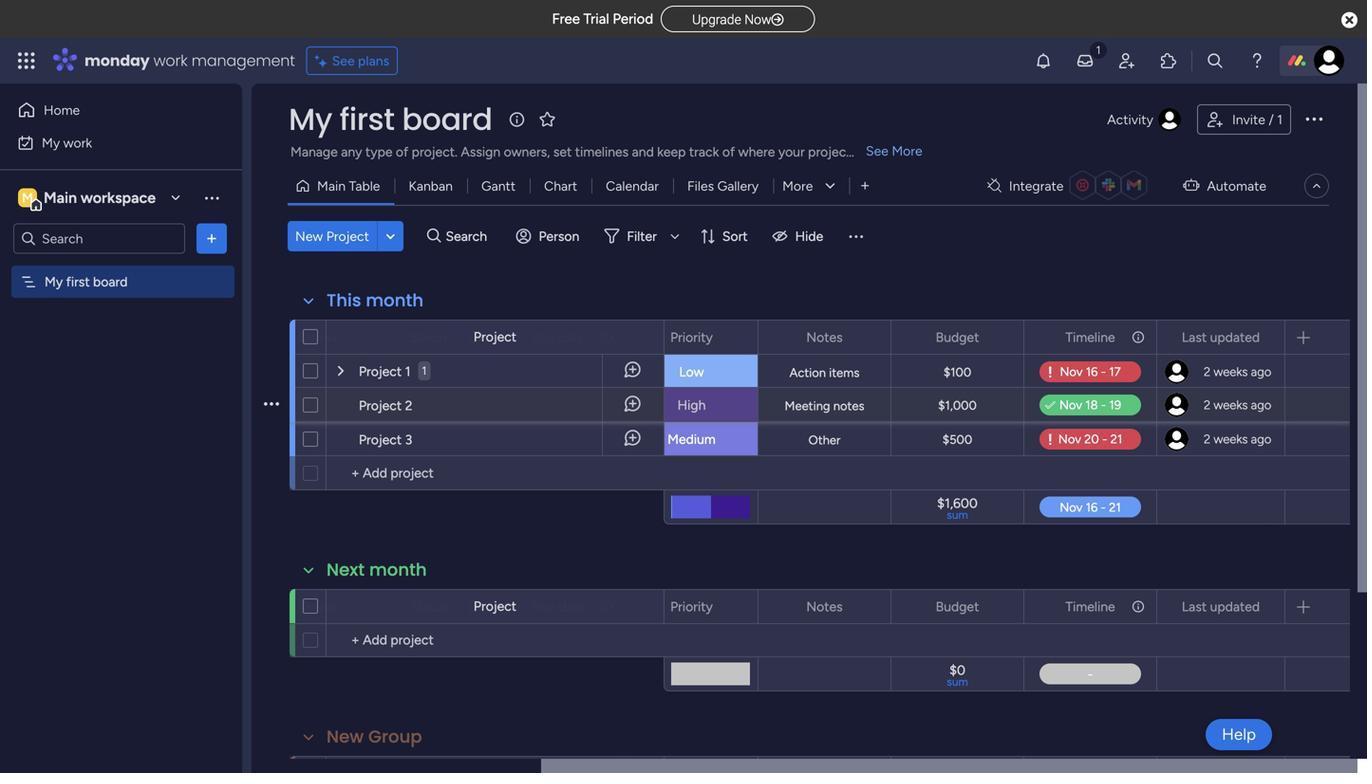 Task type: vqa. For each thing, say whether or not it's contained in the screenshot.
LOTTIE ANIMATION element
no



Task type: locate. For each thing, give the bounding box(es) containing it.
more right "project"
[[892, 143, 923, 159]]

owner field down next
[[294, 597, 343, 618]]

1 last updated from the top
[[1182, 330, 1260, 346]]

1 due date field from the top
[[527, 327, 591, 348]]

add to favorites image
[[538, 110, 557, 129]]

0 horizontal spatial v2 ellipsis image
[[864, 758, 877, 774]]

month
[[366, 289, 424, 313], [369, 558, 427, 583]]

sum inside $1,600 sum
[[947, 509, 968, 522]]

items
[[829, 366, 860, 381]]

1 vertical spatial more
[[783, 178, 813, 194]]

help
[[1222, 726, 1256, 745]]

Next month field
[[322, 558, 432, 583]]

month right next
[[369, 558, 427, 583]]

Search field
[[441, 223, 498, 250]]

2 vertical spatial 2 weeks ago
[[1204, 432, 1272, 447]]

1 updated from the top
[[1210, 330, 1260, 346]]

date for 1st due date field from the top of the page
[[559, 330, 586, 346]]

1 vertical spatial owner
[[299, 599, 339, 615]]

arrow down image
[[664, 225, 686, 248]]

gantt
[[481, 178, 516, 194]]

2 priority field from the top
[[666, 597, 718, 618]]

0 vertical spatial new
[[295, 228, 323, 245]]

v2 ellipsis image
[[731, 758, 744, 774], [1130, 758, 1143, 774], [1258, 758, 1272, 774]]

0 horizontal spatial v2 ellipsis image
[[731, 758, 744, 774]]

0 vertical spatial due date field
[[527, 327, 591, 348]]

my first board down search in workspace field
[[45, 274, 128, 290]]

1 vertical spatial timeline
[[1066, 599, 1115, 615]]

1 due date from the top
[[532, 330, 586, 346]]

collapse board header image
[[1310, 179, 1325, 194]]

0 vertical spatial priority
[[671, 330, 713, 346]]

m
[[22, 190, 33, 206]]

1 notes field from the top
[[802, 327, 848, 348]]

integrate
[[1009, 178, 1064, 194]]

1 vertical spatial see
[[866, 143, 889, 159]]

0 vertical spatial weeks
[[1214, 365, 1248, 380]]

1 horizontal spatial first
[[340, 98, 395, 141]]

Timeline field
[[1061, 327, 1120, 348], [1061, 597, 1120, 618]]

see for see plans
[[332, 53, 355, 69]]

0 vertical spatial priority field
[[666, 327, 718, 348]]

New Group field
[[322, 726, 427, 750]]

0 horizontal spatial of
[[396, 144, 409, 160]]

apps image
[[1159, 51, 1178, 70]]

1 due from the top
[[532, 330, 556, 346]]

1 vertical spatial notes field
[[802, 597, 848, 618]]

inbox image
[[1076, 51, 1095, 70]]

1 vertical spatial ago
[[1251, 398, 1272, 413]]

more inside button
[[783, 178, 813, 194]]

updated for 1st "last updated" "field" from the top
[[1210, 330, 1260, 346]]

0 vertical spatial ago
[[1251, 365, 1272, 380]]

2 status from the top
[[410, 599, 449, 615]]

1 status from the top
[[410, 330, 449, 346]]

0 horizontal spatial see
[[332, 53, 355, 69]]

1 status field from the top
[[405, 327, 453, 348]]

upgrade now
[[692, 12, 772, 28]]

upgrade now link
[[661, 5, 815, 32]]

1 vertical spatial last
[[1182, 599, 1207, 615]]

see for see more
[[866, 143, 889, 159]]

1 owner field from the top
[[294, 327, 343, 348]]

0 vertical spatial first
[[340, 98, 395, 141]]

other
[[809, 433, 841, 448]]

budget field up $100
[[931, 327, 984, 348]]

v2 search image
[[427, 226, 441, 247]]

0 vertical spatial due date
[[532, 330, 586, 346]]

2 last from the top
[[1182, 599, 1207, 615]]

Due date field
[[527, 327, 591, 348], [527, 597, 591, 618]]

project 2
[[359, 398, 413, 414]]

1 horizontal spatial v2 ellipsis image
[[1130, 758, 1143, 774]]

column information image
[[467, 330, 482, 345]]

my first board list box
[[0, 262, 242, 555]]

low
[[679, 364, 704, 380]]

owner field down this
[[294, 327, 343, 348]]

1 vertical spatial my first board
[[45, 274, 128, 290]]

of
[[396, 144, 409, 160], [723, 144, 735, 160]]

0 horizontal spatial main
[[44, 189, 77, 207]]

1 last from the top
[[1182, 330, 1207, 346]]

0 vertical spatial sum
[[947, 509, 968, 522]]

2 v2 ellipsis image from the left
[[1130, 758, 1143, 774]]

0 horizontal spatial more
[[783, 178, 813, 194]]

management
[[192, 50, 295, 71]]

timeline for 1st timeline field
[[1066, 330, 1115, 346]]

gantt button
[[467, 171, 530, 201]]

1 date from the top
[[559, 330, 586, 346]]

due for 1st due date field from the bottom
[[532, 599, 556, 615]]

1 vertical spatial priority field
[[666, 597, 718, 618]]

1 v2 ellipsis image from the left
[[731, 758, 744, 774]]

1 horizontal spatial my first board
[[289, 98, 493, 141]]

workspace image
[[18, 188, 37, 208]]

0 vertical spatial date
[[559, 330, 586, 346]]

updated
[[1210, 330, 1260, 346], [1210, 599, 1260, 615]]

budget up $0
[[936, 599, 979, 615]]

1 vertical spatial due date field
[[527, 597, 591, 618]]

work inside "button"
[[63, 135, 92, 151]]

1 vertical spatial updated
[[1210, 599, 1260, 615]]

next month
[[327, 558, 427, 583]]

1 horizontal spatial see
[[866, 143, 889, 159]]

status field down the next month field
[[405, 597, 453, 618]]

0 horizontal spatial work
[[63, 135, 92, 151]]

0 vertical spatial owner field
[[294, 327, 343, 348]]

table
[[349, 178, 380, 194]]

due date up + add project text box
[[532, 599, 586, 615]]

1 vertical spatial work
[[63, 135, 92, 151]]

my down search in workspace field
[[45, 274, 63, 290]]

2 of from the left
[[723, 144, 735, 160]]

1 vertical spatial budget field
[[931, 597, 984, 618]]

1 timeline field from the top
[[1061, 327, 1120, 348]]

kanban
[[409, 178, 453, 194]]

due
[[532, 330, 556, 346], [532, 599, 556, 615]]

1
[[1277, 112, 1283, 128], [405, 364, 411, 380], [422, 364, 427, 378]]

0 vertical spatial notes field
[[802, 327, 848, 348]]

my up the manage
[[289, 98, 332, 141]]

main left table
[[317, 178, 346, 194]]

my inside list box
[[45, 274, 63, 290]]

2 date from the top
[[559, 599, 586, 615]]

0 vertical spatial budget
[[936, 330, 979, 346]]

owner down next
[[299, 599, 339, 615]]

0 vertical spatial last updated field
[[1177, 327, 1265, 348]]

my first board up type
[[289, 98, 493, 141]]

1 vertical spatial priority
[[671, 599, 713, 615]]

add view image
[[861, 179, 869, 193]]

main right workspace image
[[44, 189, 77, 207]]

1 priority from the top
[[671, 330, 713, 346]]

see inside see more link
[[866, 143, 889, 159]]

0 vertical spatial status field
[[405, 327, 453, 348]]

autopilot image
[[1184, 173, 1200, 197]]

medium
[[668, 432, 716, 448]]

$0 sum
[[947, 663, 968, 689]]

period
[[613, 10, 653, 28]]

last updated for 2nd "last updated" "field"
[[1182, 599, 1260, 615]]

1 horizontal spatial v2 ellipsis image
[[997, 758, 1010, 774]]

main inside button
[[317, 178, 346, 194]]

new for new group
[[327, 726, 364, 750]]

status field up 1 button
[[405, 327, 453, 348]]

1 vertical spatial weeks
[[1214, 398, 1248, 413]]

owner
[[299, 330, 339, 346], [299, 599, 339, 615]]

sum
[[947, 509, 968, 522], [947, 676, 968, 689]]

Owner field
[[294, 327, 343, 348], [294, 597, 343, 618]]

on
[[442, 364, 457, 380]]

2 last updated from the top
[[1182, 599, 1260, 615]]

menu image
[[846, 227, 865, 246]]

1 horizontal spatial board
[[402, 98, 493, 141]]

see up add view "image"
[[866, 143, 889, 159]]

1 vertical spatial due date
[[532, 599, 586, 615]]

status down the next month field
[[410, 599, 449, 615]]

last updated for 1st "last updated" "field" from the top
[[1182, 330, 1260, 346]]

first down search in workspace field
[[66, 274, 90, 290]]

2 notes from the top
[[807, 599, 843, 615]]

0 vertical spatial board
[[402, 98, 493, 141]]

notes
[[833, 399, 865, 414]]

due date for 1st due date field from the bottom
[[532, 599, 586, 615]]

main inside workspace selection element
[[44, 189, 77, 207]]

2 due from the top
[[532, 599, 556, 615]]

1 vertical spatial new
[[327, 726, 364, 750]]

0 vertical spatial due
[[532, 330, 556, 346]]

gallery
[[717, 178, 759, 194]]

this month
[[327, 289, 424, 313]]

0 vertical spatial timeline
[[1066, 330, 1115, 346]]

0 vertical spatial timeline field
[[1061, 327, 1120, 348]]

stuck
[[412, 432, 446, 448]]

new left "group"
[[327, 726, 364, 750]]

calendar button
[[592, 171, 673, 201]]

0 horizontal spatial 1
[[405, 364, 411, 380]]

2 horizontal spatial v2 ellipsis image
[[1258, 758, 1272, 774]]

sort button
[[692, 221, 759, 252]]

This month field
[[322, 289, 428, 313]]

timeline
[[1066, 330, 1115, 346], [1066, 599, 1115, 615]]

2 updated from the top
[[1210, 599, 1260, 615]]

due date field up + add project text box
[[527, 597, 591, 618]]

month inside field
[[366, 289, 424, 313]]

2 weeks ago
[[1204, 365, 1272, 380], [1204, 398, 1272, 413], [1204, 432, 1272, 447]]

1 vertical spatial 2 weeks ago
[[1204, 398, 1272, 413]]

new inside new project button
[[295, 228, 323, 245]]

due for 1st due date field from the top of the page
[[532, 330, 556, 346]]

owner down this
[[299, 330, 339, 346]]

1 vertical spatial sum
[[947, 676, 968, 689]]

person button
[[509, 221, 591, 252]]

see left plans
[[332, 53, 355, 69]]

month inside field
[[369, 558, 427, 583]]

1 vertical spatial status
[[410, 599, 449, 615]]

my
[[289, 98, 332, 141], [42, 135, 60, 151], [45, 274, 63, 290]]

1 left 1 button
[[405, 364, 411, 380]]

month right this
[[366, 289, 424, 313]]

2 vertical spatial weeks
[[1214, 432, 1248, 447]]

0 vertical spatial 2 weeks ago
[[1204, 365, 1272, 380]]

budget up $100
[[936, 330, 979, 346]]

1 vertical spatial last updated
[[1182, 599, 1260, 615]]

more down your
[[783, 178, 813, 194]]

1 vertical spatial board
[[93, 274, 128, 290]]

0 vertical spatial last updated
[[1182, 330, 1260, 346]]

due date right column information image
[[532, 330, 586, 346]]

1 vertical spatial budget
[[936, 599, 979, 615]]

1 timeline from the top
[[1066, 330, 1115, 346]]

1 left on
[[422, 364, 427, 378]]

Status field
[[405, 327, 453, 348], [405, 597, 453, 618]]

see more link
[[864, 141, 925, 160]]

0 vertical spatial month
[[366, 289, 424, 313]]

due right column information image
[[532, 330, 556, 346]]

status for this month
[[410, 330, 449, 346]]

board up project.
[[402, 98, 493, 141]]

Notes field
[[802, 327, 848, 348], [802, 597, 848, 618]]

Priority field
[[666, 327, 718, 348], [666, 597, 718, 618]]

2 priority from the top
[[671, 599, 713, 615]]

main workspace
[[44, 189, 156, 207]]

1 horizontal spatial work
[[153, 50, 188, 71]]

3 v2 ellipsis image from the left
[[1258, 758, 1272, 774]]

working on it
[[389, 364, 468, 380]]

1 vertical spatial date
[[559, 599, 586, 615]]

work down home
[[63, 135, 92, 151]]

owners,
[[504, 144, 550, 160]]

0 vertical spatial status
[[410, 330, 449, 346]]

notes
[[807, 330, 843, 346], [807, 599, 843, 615]]

upgrade
[[692, 12, 741, 28]]

due date field right column information image
[[527, 327, 591, 348]]

1 sum from the top
[[947, 509, 968, 522]]

2 horizontal spatial 1
[[1277, 112, 1283, 128]]

0 horizontal spatial first
[[66, 274, 90, 290]]

0 horizontal spatial my first board
[[45, 274, 128, 290]]

priority for 2nd priority field from the top of the page
[[671, 599, 713, 615]]

Last updated field
[[1177, 327, 1265, 348], [1177, 597, 1265, 618]]

it
[[460, 364, 468, 380]]

weeks
[[1214, 365, 1248, 380], [1214, 398, 1248, 413], [1214, 432, 1248, 447]]

due up + add project text box
[[532, 599, 556, 615]]

2 vertical spatial ago
[[1251, 432, 1272, 447]]

month for next month
[[369, 558, 427, 583]]

1 vertical spatial owner field
[[294, 597, 343, 618]]

1 vertical spatial first
[[66, 274, 90, 290]]

0 vertical spatial owner
[[299, 330, 339, 346]]

project
[[326, 228, 369, 245], [474, 329, 517, 345], [359, 364, 402, 380], [359, 398, 402, 414], [359, 432, 402, 448], [474, 599, 517, 615]]

see inside see plans button
[[332, 53, 355, 69]]

0 vertical spatial see
[[332, 53, 355, 69]]

of right type
[[396, 144, 409, 160]]

hide button
[[765, 221, 835, 252]]

notifications image
[[1034, 51, 1053, 70]]

new inside new group field
[[327, 726, 364, 750]]

budget field up $0
[[931, 597, 984, 618]]

more button
[[773, 171, 849, 201]]

1 horizontal spatial main
[[317, 178, 346, 194]]

project 3
[[359, 432, 412, 448]]

2 timeline from the top
[[1066, 599, 1115, 615]]

$500
[[943, 433, 973, 448]]

work
[[153, 50, 188, 71], [63, 135, 92, 151]]

1 vertical spatial timeline field
[[1061, 597, 1120, 618]]

1 vertical spatial notes
[[807, 599, 843, 615]]

see more
[[866, 143, 923, 159]]

2
[[1204, 365, 1211, 380], [405, 398, 413, 414], [1204, 398, 1211, 413], [1204, 432, 1211, 447]]

option
[[0, 265, 242, 269]]

timelines
[[575, 144, 629, 160]]

of right track
[[723, 144, 735, 160]]

2 due date from the top
[[532, 599, 586, 615]]

$1,000
[[938, 398, 977, 414]]

status up 1 button
[[410, 330, 449, 346]]

1 notes from the top
[[807, 330, 843, 346]]

2 v2 ellipsis image from the left
[[997, 758, 1010, 774]]

1 vertical spatial last updated field
[[1177, 597, 1265, 618]]

any
[[341, 144, 362, 160]]

more
[[892, 143, 923, 159], [783, 178, 813, 194]]

first
[[340, 98, 395, 141], [66, 274, 90, 290]]

notes for second notes 'field' from the bottom
[[807, 330, 843, 346]]

last updated
[[1182, 330, 1260, 346], [1182, 599, 1260, 615]]

0 vertical spatial more
[[892, 143, 923, 159]]

v2 ellipsis image
[[864, 758, 877, 774], [997, 758, 1010, 774]]

and
[[632, 144, 654, 160]]

select product image
[[17, 51, 36, 70]]

status
[[410, 330, 449, 346], [410, 599, 449, 615]]

board inside list box
[[93, 274, 128, 290]]

new down the main table button
[[295, 228, 323, 245]]

0 horizontal spatial board
[[93, 274, 128, 290]]

1 horizontal spatial new
[[327, 726, 364, 750]]

activity button
[[1100, 104, 1190, 135]]

first up type
[[340, 98, 395, 141]]

Search in workspace field
[[40, 228, 159, 250]]

workspace options image
[[202, 188, 221, 207]]

2 timeline field from the top
[[1061, 597, 1120, 618]]

type
[[366, 144, 393, 160]]

board down search in workspace field
[[93, 274, 128, 290]]

1 priority field from the top
[[666, 327, 718, 348]]

my down home
[[42, 135, 60, 151]]

1 right the "/"
[[1277, 112, 1283, 128]]

1 horizontal spatial more
[[892, 143, 923, 159]]

0 vertical spatial budget field
[[931, 327, 984, 348]]

assign
[[461, 144, 501, 160]]

1 vertical spatial status field
[[405, 597, 453, 618]]

done
[[413, 397, 445, 414]]

0 vertical spatial notes
[[807, 330, 843, 346]]

$1,600
[[937, 496, 978, 512]]

My first board field
[[284, 98, 497, 141]]

manage
[[291, 144, 338, 160]]

sum for $0
[[947, 676, 968, 689]]

2 budget from the top
[[936, 599, 979, 615]]

status for next month
[[410, 599, 449, 615]]

status field for this month
[[405, 327, 453, 348]]

column information image
[[599, 330, 614, 345], [1131, 330, 1146, 345], [467, 600, 482, 615], [599, 600, 614, 615], [1131, 600, 1146, 615]]

1 horizontal spatial 1
[[422, 364, 427, 378]]

Budget field
[[931, 327, 984, 348], [931, 597, 984, 618]]

0 vertical spatial work
[[153, 50, 188, 71]]

0 vertical spatial last
[[1182, 330, 1207, 346]]

invite members image
[[1118, 51, 1137, 70]]

notes for 1st notes 'field' from the bottom of the page
[[807, 599, 843, 615]]

1 vertical spatial due
[[532, 599, 556, 615]]

0 vertical spatial my first board
[[289, 98, 493, 141]]

1 vertical spatial month
[[369, 558, 427, 583]]

1 weeks from the top
[[1214, 365, 1248, 380]]

2 status field from the top
[[405, 597, 453, 618]]

files gallery
[[688, 178, 759, 194]]

due date for 1st due date field from the top of the page
[[532, 330, 586, 346]]

due date
[[532, 330, 586, 346], [532, 599, 586, 615]]

work right the monday on the top of page
[[153, 50, 188, 71]]

new for new project
[[295, 228, 323, 245]]

0 horizontal spatial new
[[295, 228, 323, 245]]

$100
[[944, 365, 972, 380]]

2 sum from the top
[[947, 676, 968, 689]]

0 vertical spatial updated
[[1210, 330, 1260, 346]]

1 horizontal spatial of
[[723, 144, 735, 160]]



Task type: describe. For each thing, give the bounding box(es) containing it.
1 budget field from the top
[[931, 327, 984, 348]]

kanban button
[[394, 171, 467, 201]]

2 owner field from the top
[[294, 597, 343, 618]]

project
[[808, 144, 851, 160]]

automate
[[1207, 178, 1267, 194]]

john smith image
[[1314, 46, 1345, 76]]

2 owner from the top
[[299, 599, 339, 615]]

sum for $1,600
[[947, 509, 968, 522]]

my first board inside list box
[[45, 274, 128, 290]]

action
[[790, 366, 826, 381]]

help button
[[1206, 720, 1272, 751]]

options image
[[1303, 107, 1326, 130]]

high
[[678, 397, 706, 414]]

next
[[327, 558, 365, 583]]

track
[[689, 144, 719, 160]]

3 2 weeks ago from the top
[[1204, 432, 1272, 447]]

main table
[[317, 178, 380, 194]]

date for 1st due date field from the bottom
[[559, 599, 586, 615]]

calendar
[[606, 178, 659, 194]]

my inside "button"
[[42, 135, 60, 151]]

$0
[[950, 663, 966, 679]]

1 owner from the top
[[299, 330, 339, 346]]

2 last updated field from the top
[[1177, 597, 1265, 618]]

where
[[738, 144, 775, 160]]

hide
[[795, 228, 824, 245]]

help image
[[1248, 51, 1267, 70]]

new group
[[327, 726, 422, 750]]

main table button
[[288, 171, 394, 201]]

last for 1st "last updated" "field" from the top
[[1182, 330, 1207, 346]]

+ Add project text field
[[336, 630, 655, 652]]

dapulse checkmark sign image
[[1046, 395, 1056, 418]]

keep
[[657, 144, 686, 160]]

working
[[389, 364, 438, 380]]

2 due date field from the top
[[527, 597, 591, 618]]

my work button
[[11, 128, 204, 158]]

month for this month
[[366, 289, 424, 313]]

3
[[405, 432, 412, 448]]

search everything image
[[1206, 51, 1225, 70]]

2 notes field from the top
[[802, 597, 848, 618]]

free
[[552, 10, 580, 28]]

stands.
[[855, 144, 897, 160]]

1 last updated field from the top
[[1177, 327, 1265, 348]]

meeting notes
[[785, 399, 865, 414]]

show board description image
[[506, 110, 529, 129]]

project.
[[412, 144, 458, 160]]

+ Add project text field
[[336, 462, 655, 485]]

manage any type of project. assign owners, set timelines and keep track of where your project stands.
[[291, 144, 897, 160]]

1 v2 ellipsis image from the left
[[864, 758, 877, 774]]

2 weeks from the top
[[1214, 398, 1248, 413]]

new project button
[[288, 221, 377, 252]]

this
[[327, 289, 361, 313]]

1 ago from the top
[[1251, 365, 1272, 380]]

filter button
[[597, 221, 686, 252]]

monday
[[85, 50, 150, 71]]

project inside button
[[326, 228, 369, 245]]

updated for 2nd "last updated" "field"
[[1210, 599, 1260, 615]]

set
[[554, 144, 572, 160]]

sort
[[723, 228, 748, 245]]

activity
[[1108, 112, 1154, 128]]

2 ago from the top
[[1251, 398, 1272, 413]]

/
[[1269, 112, 1274, 128]]

1 image
[[1090, 39, 1107, 60]]

options image
[[202, 229, 221, 248]]

3 ago from the top
[[1251, 432, 1272, 447]]

files
[[688, 178, 714, 194]]

3 weeks from the top
[[1214, 432, 1248, 447]]

free trial period
[[552, 10, 653, 28]]

status field for next month
[[405, 597, 453, 618]]

new project
[[295, 228, 369, 245]]

1 of from the left
[[396, 144, 409, 160]]

meeting
[[785, 399, 830, 414]]

person
[[539, 228, 580, 245]]

1 button
[[418, 354, 431, 388]]

main for main workspace
[[44, 189, 77, 207]]

trial
[[584, 10, 609, 28]]

2 budget field from the top
[[931, 597, 984, 618]]

action items
[[790, 366, 860, 381]]

2 2 weeks ago from the top
[[1204, 398, 1272, 413]]

1 2 weeks ago from the top
[[1204, 365, 1272, 380]]

invite
[[1233, 112, 1266, 128]]

project 1
[[359, 364, 411, 380]]

priority for second priority field from the bottom
[[671, 330, 713, 346]]

angle down image
[[386, 229, 395, 244]]

plans
[[358, 53, 389, 69]]

now
[[745, 12, 772, 28]]

chart button
[[530, 171, 592, 201]]

main for main table
[[317, 178, 346, 194]]

invite / 1
[[1233, 112, 1283, 128]]

dapulse integrations image
[[988, 179, 1002, 193]]

work for monday
[[153, 50, 188, 71]]

group
[[368, 726, 422, 750]]

my work
[[42, 135, 92, 151]]

last for 2nd "last updated" "field"
[[1182, 599, 1207, 615]]

home
[[44, 102, 80, 118]]

timeline for 2nd timeline field from the top
[[1066, 599, 1115, 615]]

1 budget from the top
[[936, 330, 979, 346]]

home button
[[11, 95, 204, 125]]

filter
[[627, 228, 657, 245]]

dapulse rightstroke image
[[772, 13, 784, 27]]

workspace
[[81, 189, 156, 207]]

see plans
[[332, 53, 389, 69]]

workspace selection element
[[18, 187, 159, 211]]

your
[[779, 144, 805, 160]]

invite / 1 button
[[1197, 104, 1291, 135]]

dapulse close image
[[1342, 11, 1358, 30]]

work for my
[[63, 135, 92, 151]]

first inside list box
[[66, 274, 90, 290]]

$1,600 sum
[[937, 496, 978, 522]]



